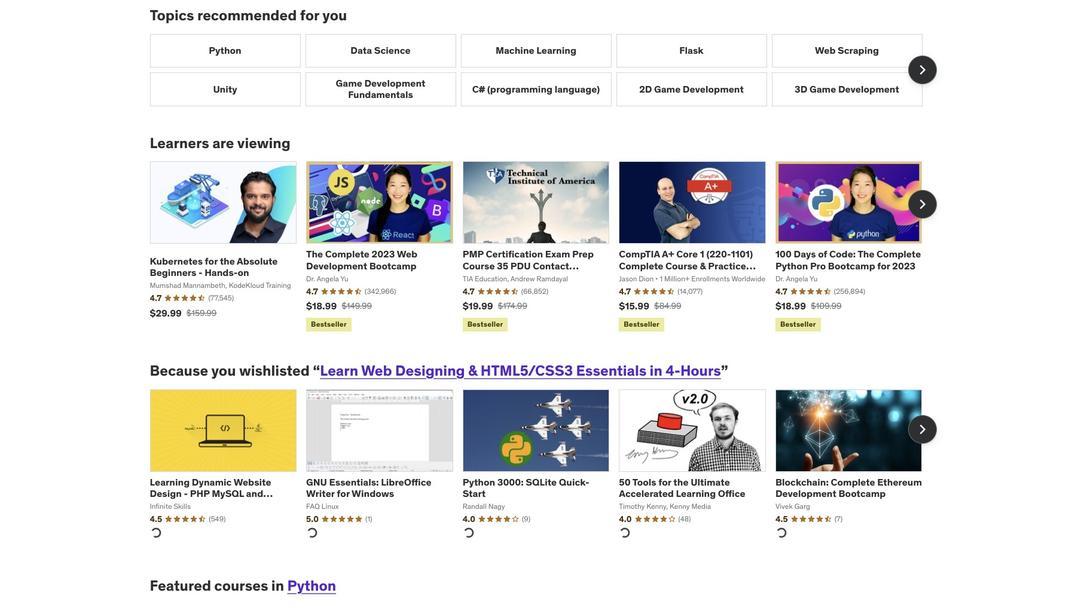 Task type: describe. For each thing, give the bounding box(es) containing it.
next image
[[913, 60, 932, 80]]

dynamic
[[192, 476, 232, 488]]

100
[[776, 248, 792, 260]]

practice
[[708, 260, 746, 272]]

kubernetes for the absolute beginners - hands-on
[[150, 255, 278, 279]]

html5/css3
[[481, 362, 573, 380]]

2d game development link
[[616, 72, 767, 106]]

2 horizontal spatial web
[[815, 44, 836, 56]]

hands-
[[205, 267, 238, 279]]

35
[[497, 260, 508, 272]]

0 vertical spatial in
[[650, 362, 663, 380]]

1101)
[[731, 248, 753, 260]]

windows
[[352, 488, 394, 500]]

carousel element for topics recommended for you
[[150, 34, 937, 106]]

hours
[[680, 362, 721, 380]]

comptia a+ core 1 (220-1101) complete course & practice exam
[[619, 248, 753, 283]]

pmp certification exam prep course 35 pdu contact hours/pdu link
[[463, 248, 594, 283]]

2023 inside 100 days of code: the complete python pro bootcamp for 2023
[[892, 260, 916, 272]]

- inside learning dynamic website design - php mysql and javascript
[[184, 488, 188, 500]]

1 vertical spatial python link
[[287, 577, 336, 596]]

3d
[[795, 83, 808, 95]]

web inside the complete 2023 web development bootcamp
[[397, 248, 418, 260]]

days
[[794, 248, 816, 260]]

bootcamp inside blockchain: complete ethereum development bootcamp
[[839, 488, 886, 500]]

blockchain:
[[776, 476, 829, 488]]

mysql
[[212, 488, 244, 500]]

machine
[[496, 44, 534, 56]]

data science
[[351, 44, 411, 56]]

3d game development link
[[772, 72, 922, 106]]

the inside kubernetes for the absolute beginners - hands-on
[[220, 255, 235, 267]]

web scraping
[[815, 44, 879, 56]]

flask
[[680, 44, 704, 56]]

development inside blockchain: complete ethereum development bootcamp
[[776, 488, 837, 500]]

c# (programming language) link
[[461, 72, 611, 106]]

for inside gnu essentials: libreoffice writer for windows
[[337, 488, 350, 500]]

pmp certification exam prep course 35 pdu contact hours/pdu
[[463, 248, 594, 283]]

gnu essentials: libreoffice writer for windows link
[[306, 476, 432, 500]]

complete inside 100 days of code: the complete python pro bootcamp for 2023
[[877, 248, 921, 260]]

c# (programming language)
[[472, 83, 600, 95]]

essentials:
[[329, 476, 379, 488]]

comptia
[[619, 248, 660, 260]]

topics recommended for you
[[150, 6, 347, 25]]

50
[[619, 476, 631, 488]]

"
[[313, 362, 320, 380]]

recommended
[[197, 6, 297, 25]]

a+
[[662, 248, 674, 260]]

machine learning
[[496, 44, 576, 56]]

design
[[150, 488, 182, 500]]

100 days of code: the complete python pro bootcamp for 2023
[[776, 248, 921, 272]]

1 vertical spatial &
[[468, 362, 478, 380]]

designing
[[395, 362, 465, 380]]

next image for learners are viewing
[[913, 195, 932, 214]]

python 3000: sqlite quick- start
[[463, 476, 589, 500]]

website
[[234, 476, 271, 488]]

the complete 2023 web development bootcamp link
[[306, 248, 418, 272]]

sqlite
[[526, 476, 557, 488]]

learning inside learning dynamic website design - php mysql and javascript
[[150, 476, 190, 488]]

"
[[721, 362, 728, 380]]

0 vertical spatial python link
[[150, 34, 301, 68]]

and
[[246, 488, 263, 500]]

50 tools for the ultimate accelerated learning office
[[619, 476, 746, 500]]

3d game development
[[795, 83, 899, 95]]

complete inside comptia a+ core 1 (220-1101) complete course & practice exam
[[619, 260, 664, 272]]

pdu
[[511, 260, 531, 272]]

javascript
[[150, 499, 197, 511]]

100 days of code: the complete python pro bootcamp for 2023 link
[[776, 248, 921, 272]]

loading image for blockchain: complete ethereum development bootcamp
[[776, 527, 788, 539]]

0 horizontal spatial in
[[271, 577, 284, 596]]

essentials
[[576, 362, 647, 380]]

wishlisted
[[239, 362, 310, 380]]

learning inside 'link'
[[537, 44, 576, 56]]

game development fundamentals link
[[305, 72, 456, 106]]

flask link
[[616, 34, 767, 68]]

science
[[374, 44, 411, 56]]

python inside 100 days of code: the complete python pro bootcamp for 2023
[[776, 260, 808, 272]]

development inside game development fundamentals
[[364, 77, 425, 89]]

loading image for learning dynamic website design - php mysql and javascript
[[150, 527, 162, 539]]

fundamentals
[[348, 89, 413, 101]]

development inside the complete 2023 web development bootcamp
[[306, 260, 367, 272]]

code:
[[829, 248, 856, 260]]

ethereum
[[877, 476, 922, 488]]

loading image for gnu essentials: libreoffice writer for windows
[[306, 527, 318, 539]]

kubernetes
[[150, 255, 203, 267]]

complete inside the complete 2023 web development bootcamp
[[325, 248, 370, 260]]

carousel element containing learning dynamic website design - php mysql and javascript
[[150, 390, 937, 550]]

beginners
[[150, 267, 196, 279]]

learning inside the 50 tools for the ultimate accelerated learning office
[[676, 488, 716, 500]]

learning dynamic website design - php mysql and javascript
[[150, 476, 271, 511]]

2d
[[639, 83, 652, 95]]

pmp
[[463, 248, 484, 260]]

language)
[[555, 83, 600, 95]]

the complete 2023 web development bootcamp
[[306, 248, 418, 272]]

loading image for python 3000: sqlite quick- start
[[463, 527, 475, 539]]

learning dynamic website design - php mysql and javascript link
[[150, 476, 273, 511]]

of
[[818, 248, 827, 260]]

& inside comptia a+ core 1 (220-1101) complete course & practice exam
[[700, 260, 706, 272]]

python 3000: sqlite quick- start link
[[463, 476, 589, 500]]

data
[[351, 44, 372, 56]]

blockchain: complete ethereum development bootcamp
[[776, 476, 922, 500]]

viewing
[[237, 134, 291, 152]]

python inside python 3000: sqlite quick- start
[[463, 476, 495, 488]]

pro
[[810, 260, 826, 272]]

gnu essentials: libreoffice writer for windows
[[306, 476, 432, 500]]

next image for because you wishlisted "
[[913, 420, 932, 439]]



Task type: vqa. For each thing, say whether or not it's contained in the screenshot.
top examples
no



Task type: locate. For each thing, give the bounding box(es) containing it.
1 loading image from the left
[[463, 527, 475, 539]]

machine learning link
[[461, 34, 611, 68]]

1 horizontal spatial 2023
[[892, 260, 916, 272]]

-
[[199, 267, 202, 279], [184, 488, 188, 500]]

& right designing
[[468, 362, 478, 380]]

2 loading image from the left
[[776, 527, 788, 539]]

- left hands-
[[199, 267, 202, 279]]

game
[[336, 77, 362, 89], [654, 83, 681, 95], [810, 83, 836, 95]]

carousel element
[[150, 34, 937, 106], [150, 162, 937, 334], [150, 390, 937, 550]]

loading image down accelerated
[[619, 527, 631, 539]]

course left 35
[[463, 260, 495, 272]]

2 loading image from the left
[[306, 527, 318, 539]]

1 vertical spatial carousel element
[[150, 162, 937, 334]]

bootcamp inside 100 days of code: the complete python pro bootcamp for 2023
[[828, 260, 875, 272]]

tools
[[633, 476, 656, 488]]

prep
[[572, 248, 594, 260]]

2 horizontal spatial loading image
[[619, 527, 631, 539]]

game for 3d game development
[[810, 83, 836, 95]]

1 horizontal spatial loading image
[[776, 527, 788, 539]]

in
[[650, 362, 663, 380], [271, 577, 284, 596]]

contact
[[533, 260, 569, 272]]

1 horizontal spatial &
[[700, 260, 706, 272]]

bootcamp inside the complete 2023 web development bootcamp
[[369, 260, 417, 272]]

course
[[463, 260, 495, 272], [666, 260, 698, 272]]

c#
[[472, 83, 485, 95]]

web scraping link
[[772, 34, 922, 68]]

blockchain: complete ethereum development bootcamp link
[[776, 476, 922, 500]]

course inside comptia a+ core 1 (220-1101) complete course & practice exam
[[666, 260, 698, 272]]

start
[[463, 488, 486, 500]]

gnu
[[306, 476, 327, 488]]

0 horizontal spatial exam
[[545, 248, 570, 260]]

1 vertical spatial exam
[[619, 271, 644, 283]]

1 horizontal spatial course
[[666, 260, 698, 272]]

0 vertical spatial exam
[[545, 248, 570, 260]]

1 horizontal spatial the
[[858, 248, 875, 260]]

libreoffice
[[381, 476, 432, 488]]

learning right machine
[[537, 44, 576, 56]]

tab list
[[150, 605, 215, 606]]

1 carousel element from the top
[[150, 34, 937, 106]]

python link
[[150, 34, 301, 68], [287, 577, 336, 596]]

loading image down start
[[463, 527, 475, 539]]

carousel element for learners are viewing
[[150, 162, 937, 334]]

because
[[150, 362, 208, 380]]

0 vertical spatial next image
[[913, 195, 932, 214]]

topics
[[150, 6, 194, 25]]

accelerated
[[619, 488, 674, 500]]

0 vertical spatial carousel element
[[150, 34, 937, 106]]

exam inside pmp certification exam prep course 35 pdu contact hours/pdu
[[545, 248, 570, 260]]

0 horizontal spatial learning
[[150, 476, 190, 488]]

0 horizontal spatial the
[[306, 248, 323, 260]]

python
[[209, 44, 241, 56], [776, 260, 808, 272], [463, 476, 495, 488], [287, 577, 336, 596]]

data science link
[[305, 34, 456, 68]]

loading image down writer
[[306, 527, 318, 539]]

2 vertical spatial carousel element
[[150, 390, 937, 550]]

featured
[[150, 577, 211, 596]]

0 vertical spatial -
[[199, 267, 202, 279]]

you right because on the bottom left
[[211, 362, 236, 380]]

game right 2d
[[654, 83, 681, 95]]

0 vertical spatial you
[[323, 6, 347, 25]]

3000:
[[497, 476, 524, 488]]

1 horizontal spatial -
[[199, 267, 202, 279]]

2 horizontal spatial game
[[810, 83, 836, 95]]

exam inside comptia a+ core 1 (220-1101) complete course & practice exam
[[619, 271, 644, 283]]

the left ultimate at the right of page
[[674, 476, 689, 488]]

1 horizontal spatial web
[[397, 248, 418, 260]]

you up data science link
[[323, 6, 347, 25]]

on
[[238, 267, 249, 279]]

learners are viewing
[[150, 134, 291, 152]]

1 vertical spatial the
[[674, 476, 689, 488]]

0 horizontal spatial game
[[336, 77, 362, 89]]

in left 4-
[[650, 362, 663, 380]]

1 vertical spatial web
[[397, 248, 418, 260]]

web
[[815, 44, 836, 56], [397, 248, 418, 260], [361, 362, 392, 380]]

0 horizontal spatial the
[[220, 255, 235, 267]]

1 course from the left
[[463, 260, 495, 272]]

50 tools for the ultimate accelerated learning office link
[[619, 476, 746, 500]]

game right 3d
[[810, 83, 836, 95]]

0 horizontal spatial 2023
[[372, 248, 395, 260]]

certification
[[486, 248, 543, 260]]

featured courses in python
[[150, 577, 336, 596]]

(220-
[[706, 248, 731, 260]]

1 vertical spatial in
[[271, 577, 284, 596]]

1 vertical spatial you
[[211, 362, 236, 380]]

hours/pdu
[[463, 271, 515, 283]]

unity link
[[150, 72, 301, 106]]

exam left prep
[[545, 248, 570, 260]]

1 horizontal spatial exam
[[619, 271, 644, 283]]

complete inside blockchain: complete ethereum development bootcamp
[[831, 476, 875, 488]]

0 vertical spatial web
[[815, 44, 836, 56]]

1 the from the left
[[306, 248, 323, 260]]

absolute
[[237, 255, 278, 267]]

the
[[306, 248, 323, 260], [858, 248, 875, 260]]

loading image
[[463, 527, 475, 539], [776, 527, 788, 539]]

the right absolute
[[306, 248, 323, 260]]

0 horizontal spatial &
[[468, 362, 478, 380]]

loading image for 50 tools for the ultimate accelerated learning office
[[619, 527, 631, 539]]

2023
[[372, 248, 395, 260], [892, 260, 916, 272]]

0 horizontal spatial loading image
[[463, 527, 475, 539]]

quick-
[[559, 476, 589, 488]]

comptia a+ core 1 (220-1101) complete course & practice exam link
[[619, 248, 756, 283]]

1 vertical spatial next image
[[913, 420, 932, 439]]

course inside pmp certification exam prep course 35 pdu contact hours/pdu
[[463, 260, 495, 272]]

2 carousel element from the top
[[150, 162, 937, 334]]

2d game development
[[639, 83, 744, 95]]

3 loading image from the left
[[619, 527, 631, 539]]

1
[[700, 248, 704, 260]]

1 horizontal spatial loading image
[[306, 527, 318, 539]]

1 horizontal spatial the
[[674, 476, 689, 488]]

next image
[[913, 195, 932, 214], [913, 420, 932, 439]]

course left the 1
[[666, 260, 698, 272]]

learning left office
[[676, 488, 716, 500]]

2 the from the left
[[858, 248, 875, 260]]

2023 inside the complete 2023 web development bootcamp
[[372, 248, 395, 260]]

complete
[[325, 248, 370, 260], [877, 248, 921, 260], [619, 260, 664, 272], [831, 476, 875, 488]]

courses
[[214, 577, 268, 596]]

carousel element containing python
[[150, 34, 937, 106]]

unity
[[213, 83, 237, 95]]

office
[[718, 488, 746, 500]]

for inside kubernetes for the absolute beginners - hands-on
[[205, 255, 218, 267]]

0 vertical spatial &
[[700, 260, 706, 272]]

(programming
[[487, 83, 553, 95]]

& left (220-
[[700, 260, 706, 272]]

1 next image from the top
[[913, 195, 932, 214]]

1 horizontal spatial game
[[654, 83, 681, 95]]

1 horizontal spatial you
[[323, 6, 347, 25]]

for
[[300, 6, 319, 25], [205, 255, 218, 267], [877, 260, 890, 272], [659, 476, 671, 488], [337, 488, 350, 500]]

loading image
[[150, 527, 162, 539], [306, 527, 318, 539], [619, 527, 631, 539]]

php
[[190, 488, 210, 500]]

for inside the 50 tools for the ultimate accelerated learning office
[[659, 476, 671, 488]]

game for 2d game development
[[654, 83, 681, 95]]

1 loading image from the left
[[150, 527, 162, 539]]

core
[[676, 248, 698, 260]]

writer
[[306, 488, 335, 500]]

2 horizontal spatial learning
[[676, 488, 716, 500]]

0 horizontal spatial loading image
[[150, 527, 162, 539]]

1 horizontal spatial in
[[650, 362, 663, 380]]

the right code:
[[858, 248, 875, 260]]

you
[[323, 6, 347, 25], [211, 362, 236, 380]]

0 horizontal spatial course
[[463, 260, 495, 272]]

development
[[364, 77, 425, 89], [683, 83, 744, 95], [838, 83, 899, 95], [306, 260, 367, 272], [776, 488, 837, 500]]

learners
[[150, 134, 209, 152]]

&
[[700, 260, 706, 272], [468, 362, 478, 380]]

- left php
[[184, 488, 188, 500]]

for inside 100 days of code: the complete python pro bootcamp for 2023
[[877, 260, 890, 272]]

0 horizontal spatial web
[[361, 362, 392, 380]]

loading image down blockchain:
[[776, 527, 788, 539]]

learning up javascript
[[150, 476, 190, 488]]

game inside game development fundamentals
[[336, 77, 362, 89]]

in right courses
[[271, 577, 284, 596]]

2 course from the left
[[666, 260, 698, 272]]

learn
[[320, 362, 358, 380]]

0 vertical spatial the
[[220, 255, 235, 267]]

0 horizontal spatial -
[[184, 488, 188, 500]]

the left on
[[220, 255, 235, 267]]

kubernetes for the absolute beginners - hands-on link
[[150, 255, 278, 279]]

loading image down javascript
[[150, 527, 162, 539]]

scraping
[[838, 44, 879, 56]]

2 next image from the top
[[913, 420, 932, 439]]

the inside the complete 2023 web development bootcamp
[[306, 248, 323, 260]]

3 carousel element from the top
[[150, 390, 937, 550]]

the inside 100 days of code: the complete python pro bootcamp for 2023
[[858, 248, 875, 260]]

0 horizontal spatial you
[[211, 362, 236, 380]]

are
[[212, 134, 234, 152]]

exam down comptia
[[619, 271, 644, 283]]

2 vertical spatial web
[[361, 362, 392, 380]]

carousel element containing the complete 2023 web development bootcamp
[[150, 162, 937, 334]]

4-
[[666, 362, 680, 380]]

game down data
[[336, 77, 362, 89]]

the inside the 50 tools for the ultimate accelerated learning office
[[674, 476, 689, 488]]

because you wishlisted " learn web designing & html5/css3 essentials in 4-hours "
[[150, 362, 728, 380]]

- inside kubernetes for the absolute beginners - hands-on
[[199, 267, 202, 279]]

1 horizontal spatial learning
[[537, 44, 576, 56]]

1 vertical spatial -
[[184, 488, 188, 500]]



